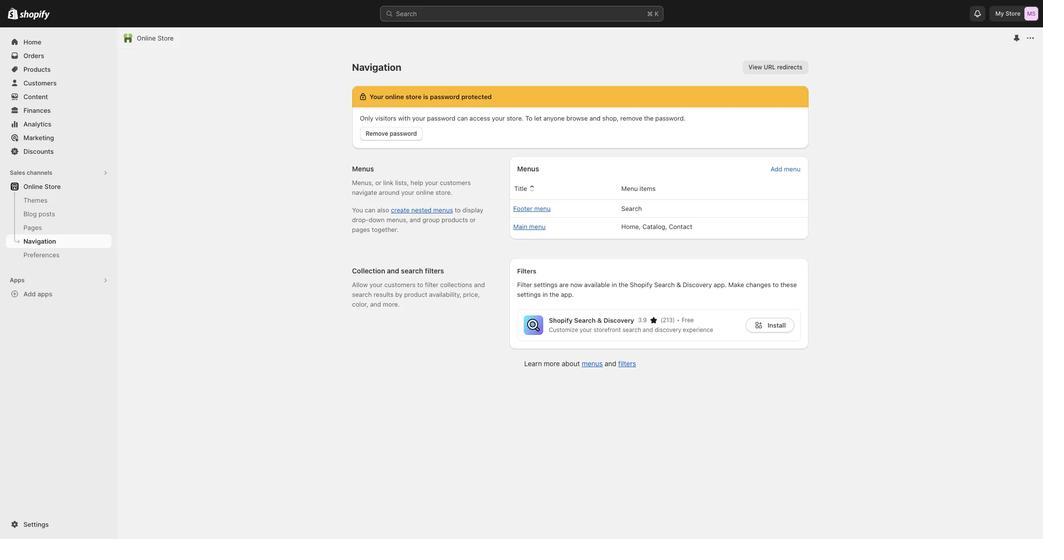 Task type: locate. For each thing, give the bounding box(es) containing it.
1 vertical spatial online store
[[23, 183, 61, 191]]

my store image
[[1025, 7, 1039, 21]]

apps
[[10, 277, 25, 284]]

posts
[[39, 210, 55, 218]]

0 horizontal spatial online store
[[23, 183, 61, 191]]

2 vertical spatial store
[[45, 183, 61, 191]]

store down sales channels button
[[45, 183, 61, 191]]

online store link right "online store" icon
[[137, 33, 174, 43]]

finances link
[[6, 104, 111, 117]]

0 vertical spatial online
[[137, 34, 156, 42]]

0 vertical spatial online store link
[[137, 33, 174, 43]]

online store
[[137, 34, 174, 42], [23, 183, 61, 191]]

sales
[[10, 169, 25, 177]]

my store
[[996, 10, 1021, 17]]

0 horizontal spatial store
[[45, 183, 61, 191]]

analytics link
[[6, 117, 111, 131]]

online store link
[[137, 33, 174, 43], [6, 180, 111, 194]]

customers
[[23, 79, 57, 87]]

navigation link
[[6, 235, 111, 248]]

products
[[23, 66, 51, 73]]

store right "online store" icon
[[158, 34, 174, 42]]

orders
[[23, 52, 44, 60]]

0 vertical spatial store
[[1006, 10, 1021, 17]]

blog posts
[[23, 210, 55, 218]]

1 horizontal spatial store
[[158, 34, 174, 42]]

online right "online store" icon
[[137, 34, 156, 42]]

0 horizontal spatial online store link
[[6, 180, 111, 194]]

navigation
[[23, 238, 56, 245]]

0 horizontal spatial online
[[23, 183, 43, 191]]

preferences link
[[6, 248, 111, 262]]

online store image
[[123, 33, 133, 43]]

settings
[[23, 521, 49, 529]]

shopify image
[[8, 8, 18, 20], [20, 10, 50, 20]]

marketing
[[23, 134, 54, 142]]

online
[[137, 34, 156, 42], [23, 183, 43, 191]]

online store link down channels at the top left of page
[[6, 180, 111, 194]]

1 horizontal spatial online store
[[137, 34, 174, 42]]

⌘ k
[[648, 10, 659, 18]]

settings link
[[6, 518, 111, 532]]

1 horizontal spatial online
[[137, 34, 156, 42]]

store
[[1006, 10, 1021, 17], [158, 34, 174, 42], [45, 183, 61, 191]]

2 horizontal spatial store
[[1006, 10, 1021, 17]]

customers link
[[6, 76, 111, 90]]

1 horizontal spatial shopify image
[[20, 10, 50, 20]]

online store right "online store" icon
[[137, 34, 174, 42]]

1 vertical spatial online
[[23, 183, 43, 191]]

analytics
[[23, 120, 51, 128]]

online up the themes
[[23, 183, 43, 191]]

add apps
[[23, 290, 52, 298]]

online store down channels at the top left of page
[[23, 183, 61, 191]]

store right my
[[1006, 10, 1021, 17]]

channels
[[27, 169, 52, 177]]

1 vertical spatial store
[[158, 34, 174, 42]]

discounts
[[23, 148, 54, 155]]

apps button
[[6, 274, 111, 287]]

0 vertical spatial online store
[[137, 34, 174, 42]]



Task type: describe. For each thing, give the bounding box(es) containing it.
add
[[23, 290, 36, 298]]

content link
[[6, 90, 111, 104]]

discounts link
[[6, 145, 111, 158]]

marketing link
[[6, 131, 111, 145]]

search
[[396, 10, 417, 18]]

finances
[[23, 107, 51, 114]]

pages link
[[6, 221, 111, 235]]

home link
[[6, 35, 111, 49]]

sales channels button
[[6, 166, 111, 180]]

products link
[[6, 63, 111, 76]]

home
[[23, 38, 41, 46]]

my
[[996, 10, 1005, 17]]

blog
[[23, 210, 37, 218]]

content
[[23, 93, 48, 101]]

⌘
[[648, 10, 653, 18]]

themes link
[[6, 194, 111, 207]]

sales channels
[[10, 169, 52, 177]]

add apps button
[[6, 287, 111, 301]]

k
[[655, 10, 659, 18]]

0 horizontal spatial shopify image
[[8, 8, 18, 20]]

1 vertical spatial online store link
[[6, 180, 111, 194]]

orders link
[[6, 49, 111, 63]]

blog posts link
[[6, 207, 111, 221]]

preferences
[[23, 251, 60, 259]]

pages
[[23, 224, 42, 232]]

apps
[[37, 290, 52, 298]]

1 horizontal spatial online store link
[[137, 33, 174, 43]]

themes
[[23, 197, 48, 204]]



Task type: vqa. For each thing, say whether or not it's contained in the screenshot.
the left STORE
yes



